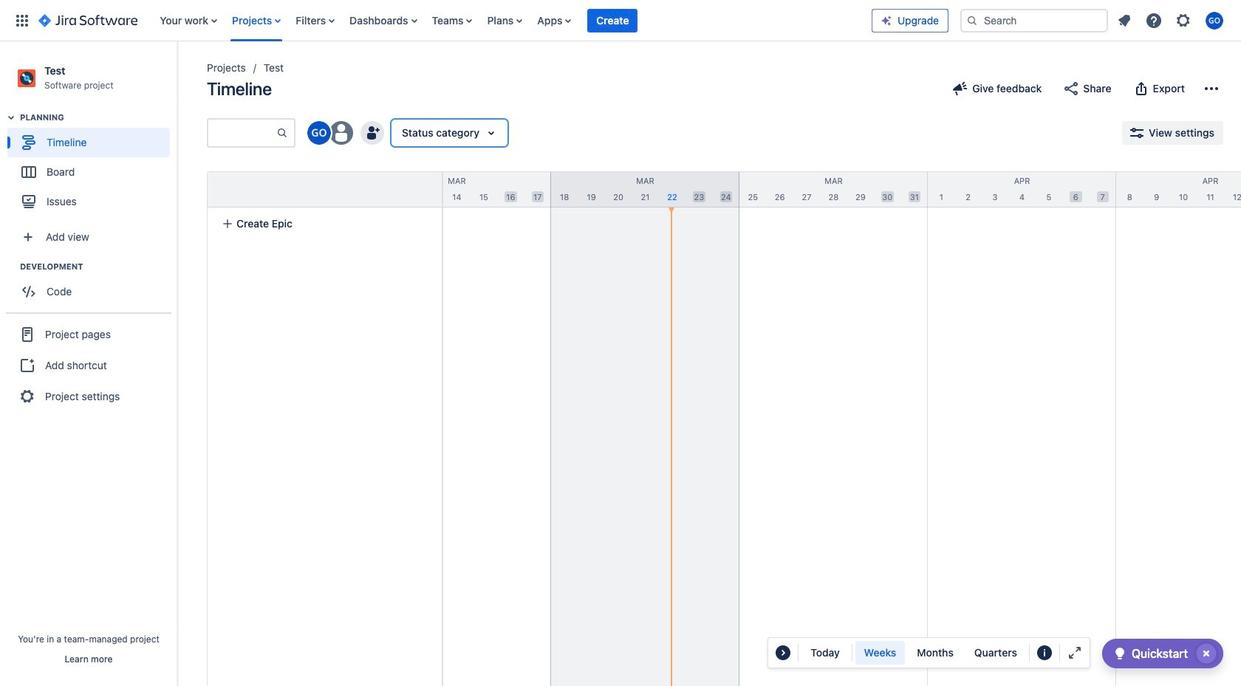 Task type: vqa. For each thing, say whether or not it's contained in the screenshot.
Close IMAGE
no



Task type: describe. For each thing, give the bounding box(es) containing it.
sidebar element
[[0, 41, 177, 687]]

check image
[[1112, 645, 1129, 663]]

sidebar navigation image
[[161, 59, 194, 89]]

3 column header from the left
[[551, 172, 740, 207]]

primary element
[[9, 0, 872, 41]]

Search timeline text field
[[208, 120, 276, 146]]

enter full screen image
[[1067, 645, 1084, 662]]

help image
[[1146, 11, 1164, 29]]

row inside timeline grid
[[208, 172, 442, 208]]

development image
[[2, 258, 20, 276]]

appswitcher icon image
[[13, 11, 31, 29]]

Search field
[[961, 9, 1109, 32]]

6 column header from the left
[[1117, 172, 1242, 207]]

planning image
[[2, 109, 20, 127]]



Task type: locate. For each thing, give the bounding box(es) containing it.
settings image
[[1175, 11, 1193, 29]]

row group
[[207, 172, 442, 208]]

list item
[[588, 0, 638, 41]]

5 column header from the left
[[928, 172, 1117, 207]]

0 horizontal spatial list
[[152, 0, 872, 41]]

0 vertical spatial heading
[[20, 112, 177, 124]]

dismiss quickstart image
[[1195, 642, 1219, 666]]

banner
[[0, 0, 1242, 41]]

4 column header from the left
[[740, 172, 928, 207]]

timeline grid
[[174, 172, 1242, 687]]

heading for the planning image
[[20, 112, 177, 124]]

group
[[7, 112, 177, 221], [7, 261, 177, 311], [6, 313, 172, 418], [856, 642, 1027, 665]]

your profile and settings image
[[1206, 11, 1224, 29]]

1 horizontal spatial list
[[1112, 7, 1233, 34]]

list
[[152, 0, 872, 41], [1112, 7, 1233, 34]]

heading
[[20, 112, 177, 124], [20, 261, 177, 273]]

add people image
[[364, 124, 381, 142]]

1 heading from the top
[[20, 112, 177, 124]]

jira software image
[[38, 11, 138, 29], [38, 11, 138, 29]]

None search field
[[961, 9, 1109, 32]]

2 heading from the top
[[20, 261, 177, 273]]

row
[[208, 172, 442, 208]]

1 vertical spatial heading
[[20, 261, 177, 273]]

column header
[[174, 172, 363, 207], [363, 172, 551, 207], [551, 172, 740, 207], [740, 172, 928, 207], [928, 172, 1117, 207], [1117, 172, 1242, 207]]

export icon image
[[1133, 80, 1151, 98]]

search image
[[967, 14, 979, 26]]

row group inside timeline grid
[[207, 172, 442, 208]]

2 column header from the left
[[363, 172, 551, 207]]

notifications image
[[1116, 11, 1134, 29]]

heading for development image
[[20, 261, 177, 273]]

1 column header from the left
[[174, 172, 363, 207]]

legend image
[[1036, 645, 1054, 662]]



